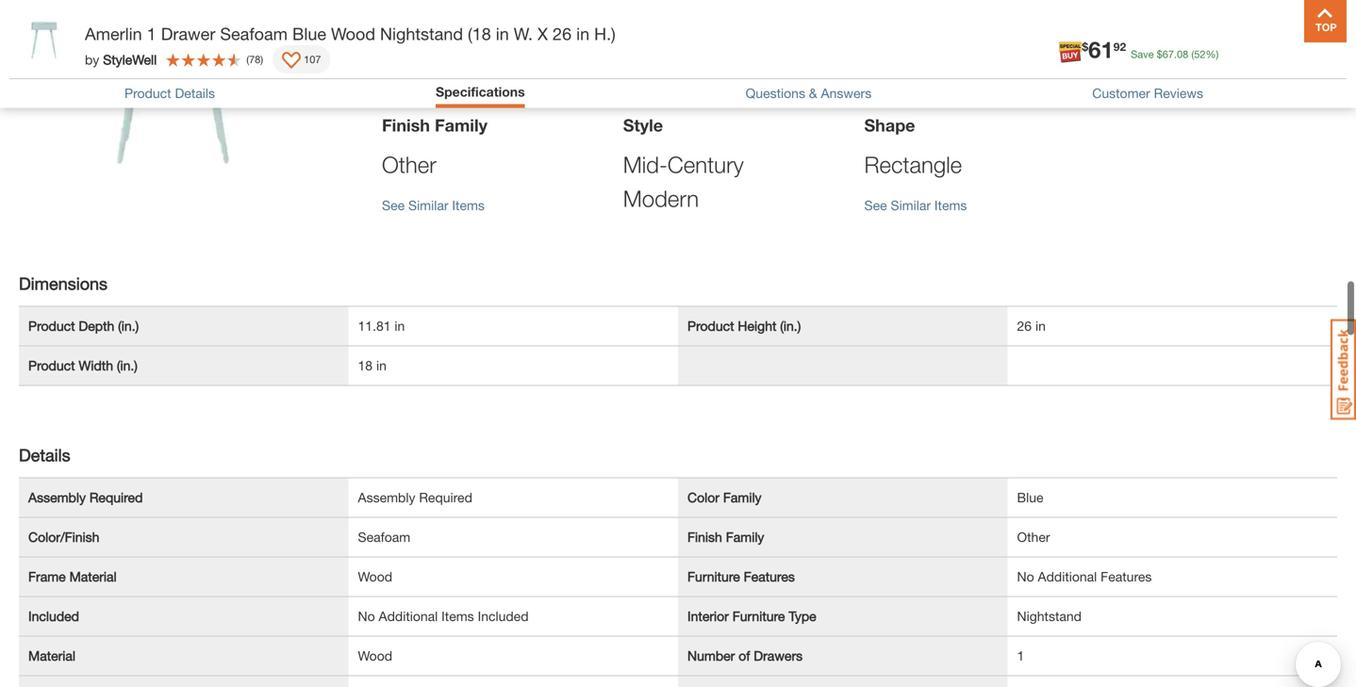Task type: vqa. For each thing, say whether or not it's contained in the screenshot.
middle 'See'
yes



Task type: describe. For each thing, give the bounding box(es) containing it.
mid-
[[623, 151, 668, 178]]

product for product depth (in.)
[[28, 318, 75, 334]]

2 features from the left
[[1101, 569, 1152, 585]]

1 horizontal spatial 1
[[1018, 649, 1025, 664]]

1 horizontal spatial 26
[[1018, 318, 1032, 334]]

2 required from the left
[[419, 490, 473, 506]]

1 vertical spatial furniture
[[733, 609, 785, 625]]

0 horizontal spatial (
[[246, 53, 249, 66]]

w.
[[514, 24, 533, 44]]

0 vertical spatial family
[[435, 115, 488, 135]]

frame
[[28, 569, 66, 585]]

08
[[1178, 48, 1189, 60]]

0 vertical spatial other
[[382, 151, 437, 178]]

questions & answers
[[746, 86, 872, 101]]

2 assembly required from the left
[[358, 490, 473, 506]]

61
[[1089, 36, 1114, 63]]

107
[[304, 53, 321, 66]]

questions
[[746, 86, 806, 101]]

( 78 )
[[246, 53, 263, 66]]

11.81 in
[[358, 318, 405, 334]]

52
[[1195, 48, 1206, 60]]

type
[[789, 609, 817, 625]]

amerlin
[[85, 24, 142, 44]]

1 assembly required from the left
[[28, 490, 143, 506]]

78
[[249, 53, 261, 66]]

items inside the see similar items link
[[1176, 46, 1209, 61]]

product details
[[125, 86, 215, 101]]

shape
[[865, 115, 916, 135]]

color
[[688, 490, 720, 506]]

reviews
[[1154, 86, 1204, 101]]

1 included from the left
[[28, 609, 79, 625]]

1 horizontal spatial finish family
[[688, 530, 765, 545]]

18 in
[[358, 358, 387, 374]]

no additional items included
[[358, 609, 529, 625]]

0 vertical spatial details
[[175, 86, 215, 101]]

1 horizontal spatial (
[[1192, 48, 1195, 60]]

century
[[668, 151, 744, 178]]

amerlin 1 drawer seafoam blue wood nightstand (18 in w. x 26 in h.)
[[85, 24, 616, 44]]

18
[[358, 358, 373, 374]]

height
[[738, 318, 777, 334]]

)
[[261, 53, 263, 66]]

(in.) for product height (in.)
[[781, 318, 801, 334]]

92
[[1114, 40, 1127, 53]]

26 in
[[1018, 318, 1046, 334]]

$ inside '$ 61 92'
[[1083, 40, 1089, 53]]

1 horizontal spatial $
[[1157, 48, 1163, 60]]

interior furniture type
[[688, 609, 817, 625]]

dimensions
[[19, 274, 108, 294]]

in for 18 in
[[376, 358, 387, 374]]

additional for items
[[379, 609, 438, 625]]

family for seafoam
[[726, 530, 765, 545]]

product for product height (in.)
[[688, 318, 735, 334]]

product width (in.)
[[28, 358, 138, 374]]

product for product width (in.)
[[28, 358, 75, 374]]

1 features from the left
[[744, 569, 795, 585]]

1 vertical spatial material
[[28, 649, 76, 664]]

0 vertical spatial blue
[[292, 24, 326, 44]]

0 horizontal spatial finish
[[382, 115, 430, 135]]

no for no additional items included
[[358, 609, 375, 625]]

wood for material
[[358, 649, 393, 664]]

&
[[809, 86, 818, 101]]

2 horizontal spatial see
[[1106, 46, 1129, 61]]

display image
[[282, 52, 301, 71]]

0 vertical spatial finish family
[[382, 115, 488, 135]]

by
[[85, 52, 99, 67]]

depth
[[79, 318, 114, 334]]

similar for rectangle
[[891, 198, 931, 213]]

h.)
[[594, 24, 616, 44]]

by stylewell
[[85, 52, 157, 67]]



Task type: locate. For each thing, give the bounding box(es) containing it.
finish family down specifications
[[382, 115, 488, 135]]

1 required from the left
[[89, 490, 143, 506]]

0 horizontal spatial similar
[[409, 198, 449, 213]]

similar for other
[[409, 198, 449, 213]]

no additional features
[[1018, 569, 1152, 585]]

0 vertical spatial seafoam
[[220, 24, 288, 44]]

x
[[538, 24, 548, 44]]

wood
[[331, 24, 376, 44], [358, 569, 393, 585], [358, 649, 393, 664]]

customer
[[1093, 86, 1151, 101]]

0 vertical spatial material
[[69, 569, 117, 585]]

1 vertical spatial other
[[1018, 530, 1051, 545]]

0 horizontal spatial no
[[358, 609, 375, 625]]

no
[[1018, 569, 1035, 585], [358, 609, 375, 625]]

in for 11.81 in
[[395, 318, 405, 334]]

questions & answers button
[[746, 86, 872, 101], [746, 86, 872, 101]]

product for product details
[[125, 86, 171, 101]]

family
[[435, 115, 488, 135], [723, 490, 762, 506], [726, 530, 765, 545]]

product left 'height'
[[688, 318, 735, 334]]

see similar items for other
[[382, 198, 485, 213]]

family up furniture features
[[726, 530, 765, 545]]

2 included from the left
[[478, 609, 529, 625]]

1 vertical spatial no
[[358, 609, 375, 625]]

style
[[623, 115, 663, 135]]

1 vertical spatial 26
[[1018, 318, 1032, 334]]

(in.) right 'height'
[[781, 318, 801, 334]]

1 vertical spatial family
[[723, 490, 762, 506]]

features
[[744, 569, 795, 585], [1101, 569, 1152, 585]]

1 vertical spatial wood
[[358, 569, 393, 585]]

0 horizontal spatial other
[[382, 151, 437, 178]]

0 horizontal spatial see similar items
[[382, 198, 485, 213]]

0 vertical spatial no
[[1018, 569, 1035, 585]]

material
[[69, 569, 117, 585], [28, 649, 76, 664]]

1 vertical spatial finish
[[688, 530, 723, 545]]

2 vertical spatial family
[[726, 530, 765, 545]]

details down drawer
[[175, 86, 215, 101]]

0 horizontal spatial details
[[19, 445, 70, 466]]

furniture up the number of drawers at right
[[733, 609, 785, 625]]

1 horizontal spatial similar
[[891, 198, 931, 213]]

1 horizontal spatial no
[[1018, 569, 1035, 585]]

seafoam
[[220, 24, 288, 44], [358, 530, 411, 545]]

0 horizontal spatial see
[[382, 198, 405, 213]]

1 vertical spatial details
[[19, 445, 70, 466]]

2 horizontal spatial similar
[[1132, 46, 1173, 61]]

1 horizontal spatial required
[[419, 490, 473, 506]]

1 vertical spatial blue
[[1018, 490, 1044, 506]]

details up color/finish
[[19, 445, 70, 466]]

in for 26 in
[[1036, 318, 1046, 334]]

family down specifications
[[435, 115, 488, 135]]

1 assembly from the left
[[28, 490, 86, 506]]

interior
[[688, 609, 729, 625]]

(in.) for product depth (in.)
[[118, 318, 139, 334]]

furniture features
[[688, 569, 795, 585]]

1 horizontal spatial details
[[175, 86, 215, 101]]

specifications
[[436, 84, 525, 100]]

$ left the .
[[1157, 48, 1163, 60]]

0 horizontal spatial required
[[89, 490, 143, 506]]

blue
[[292, 24, 326, 44], [1018, 490, 1044, 506]]

0 vertical spatial 1
[[147, 24, 156, 44]]

0 vertical spatial 26
[[553, 24, 572, 44]]

family for assembly required
[[723, 490, 762, 506]]

included
[[28, 609, 79, 625], [478, 609, 529, 625]]

(in.) right width
[[117, 358, 138, 374]]

1 horizontal spatial see
[[865, 198, 887, 213]]

1 horizontal spatial assembly
[[358, 490, 416, 506]]

save
[[1131, 48, 1154, 60]]

0 horizontal spatial finish family
[[382, 115, 488, 135]]

color family
[[688, 490, 762, 506]]

1 horizontal spatial seafoam
[[358, 530, 411, 545]]

width
[[79, 358, 113, 374]]

1 horizontal spatial blue
[[1018, 490, 1044, 506]]

other
[[382, 151, 437, 178], [1018, 530, 1051, 545]]

0 vertical spatial nightstand
[[380, 24, 463, 44]]

similar
[[1132, 46, 1173, 61], [409, 198, 449, 213], [891, 198, 931, 213]]

drawers
[[754, 649, 803, 664]]

additional for features
[[1038, 569, 1098, 585]]

67
[[1163, 48, 1175, 60]]

frame material
[[28, 569, 117, 585]]

of
[[739, 649, 750, 664]]

finish family
[[382, 115, 488, 135], [688, 530, 765, 545]]

drawer
[[161, 24, 215, 44]]

( right 08
[[1192, 48, 1195, 60]]

product depth (in.)
[[28, 318, 139, 334]]

1 horizontal spatial other
[[1018, 530, 1051, 545]]

furniture up interior
[[688, 569, 740, 585]]

1 horizontal spatial features
[[1101, 569, 1152, 585]]

nightstand
[[380, 24, 463, 44], [1018, 609, 1082, 625]]

0 horizontal spatial additional
[[379, 609, 438, 625]]

material down frame
[[28, 649, 76, 664]]

product
[[125, 86, 171, 101], [28, 318, 75, 334], [688, 318, 735, 334], [28, 358, 75, 374]]

see similar items
[[1106, 46, 1209, 61], [382, 198, 485, 213], [865, 198, 967, 213]]

see for other
[[382, 198, 405, 213]]

0 vertical spatial wood
[[331, 24, 376, 44]]

%)
[[1206, 48, 1219, 60]]

assembly required
[[28, 490, 143, 506], [358, 490, 473, 506]]

furniture
[[688, 569, 740, 585], [733, 609, 785, 625]]

nightstand down no additional features
[[1018, 609, 1082, 625]]

$ left 92
[[1083, 40, 1089, 53]]

0 horizontal spatial nightstand
[[380, 24, 463, 44]]

product down the "dimensions"
[[28, 318, 75, 334]]

(
[[1192, 48, 1195, 60], [246, 53, 249, 66]]

(in.) for product width (in.)
[[117, 358, 138, 374]]

2 horizontal spatial see similar items
[[1106, 46, 1209, 61]]

0 horizontal spatial 1
[[147, 24, 156, 44]]

1 horizontal spatial additional
[[1038, 569, 1098, 585]]

$
[[1083, 40, 1089, 53], [1157, 48, 1163, 60]]

customer reviews
[[1093, 86, 1204, 101]]

assembly
[[28, 490, 86, 506], [358, 490, 416, 506]]

see for rectangle
[[865, 198, 887, 213]]

$ 61 92
[[1083, 36, 1127, 63]]

answers
[[821, 86, 872, 101]]

1 vertical spatial additional
[[379, 609, 438, 625]]

11.81
[[358, 318, 391, 334]]

26
[[553, 24, 572, 44], [1018, 318, 1032, 334]]

material right frame
[[69, 569, 117, 585]]

top button
[[1305, 0, 1347, 42]]

wood for frame material
[[358, 569, 393, 585]]

color/finish
[[28, 530, 99, 545]]

1 vertical spatial 1
[[1018, 649, 1025, 664]]

number
[[688, 649, 735, 664]]

0 horizontal spatial assembly
[[28, 490, 86, 506]]

0 vertical spatial additional
[[1038, 569, 1098, 585]]

see similar items link
[[1106, 0, 1328, 64]]

0 horizontal spatial seafoam
[[220, 24, 288, 44]]

details
[[175, 86, 215, 101], [19, 445, 70, 466]]

product details button
[[125, 86, 215, 101], [125, 86, 215, 101]]

number of drawers
[[688, 649, 803, 664]]

.
[[1175, 48, 1178, 60]]

1 vertical spatial finish family
[[688, 530, 765, 545]]

customer reviews button
[[1093, 86, 1204, 101], [1093, 86, 1204, 101]]

nightstand left (18
[[380, 24, 463, 44]]

mid-century modern
[[623, 151, 744, 212]]

specifications button
[[436, 84, 525, 103], [436, 84, 525, 100]]

rectangle
[[865, 151, 962, 178]]

finish
[[382, 115, 430, 135], [688, 530, 723, 545]]

1 horizontal spatial see similar items
[[865, 198, 967, 213]]

additional
[[1038, 569, 1098, 585], [379, 609, 438, 625]]

see
[[1106, 46, 1129, 61], [382, 198, 405, 213], [865, 198, 887, 213]]

product image
[[38, 0, 316, 219]]

save $ 67 . 08 ( 52 %)
[[1131, 48, 1219, 60]]

0 horizontal spatial included
[[28, 609, 79, 625]]

1 horizontal spatial finish
[[688, 530, 723, 545]]

0 horizontal spatial features
[[744, 569, 795, 585]]

(in.)
[[118, 318, 139, 334], [781, 318, 801, 334], [117, 358, 138, 374]]

1 horizontal spatial assembly required
[[358, 490, 473, 506]]

modern
[[623, 185, 699, 212]]

107 button
[[273, 45, 331, 74]]

( left ) at the top of page
[[246, 53, 249, 66]]

0 horizontal spatial 26
[[553, 24, 572, 44]]

feedback link image
[[1331, 319, 1357, 421]]

2 assembly from the left
[[358, 490, 416, 506]]

product left width
[[28, 358, 75, 374]]

1 vertical spatial nightstand
[[1018, 609, 1082, 625]]

product height (in.)
[[688, 318, 801, 334]]

(18
[[468, 24, 491, 44]]

2 vertical spatial wood
[[358, 649, 393, 664]]

1
[[147, 24, 156, 44], [1018, 649, 1025, 664]]

finish family down the color family on the bottom right of page
[[688, 530, 765, 545]]

stylewell
[[103, 52, 157, 67]]

see similar items for rectangle
[[865, 198, 967, 213]]

0 horizontal spatial blue
[[292, 24, 326, 44]]

0 horizontal spatial $
[[1083, 40, 1089, 53]]

1 horizontal spatial nightstand
[[1018, 609, 1082, 625]]

product image image
[[14, 9, 75, 71]]

(in.) right depth
[[118, 318, 139, 334]]

family right color
[[723, 490, 762, 506]]

no for no additional features
[[1018, 569, 1035, 585]]

product down stylewell
[[125, 86, 171, 101]]

0 vertical spatial furniture
[[688, 569, 740, 585]]

1 vertical spatial seafoam
[[358, 530, 411, 545]]

0 horizontal spatial assembly required
[[28, 490, 143, 506]]

1 horizontal spatial included
[[478, 609, 529, 625]]

required
[[89, 490, 143, 506], [419, 490, 473, 506]]

items
[[1176, 46, 1209, 61], [452, 198, 485, 213], [935, 198, 967, 213], [442, 609, 474, 625]]

0 vertical spatial finish
[[382, 115, 430, 135]]



